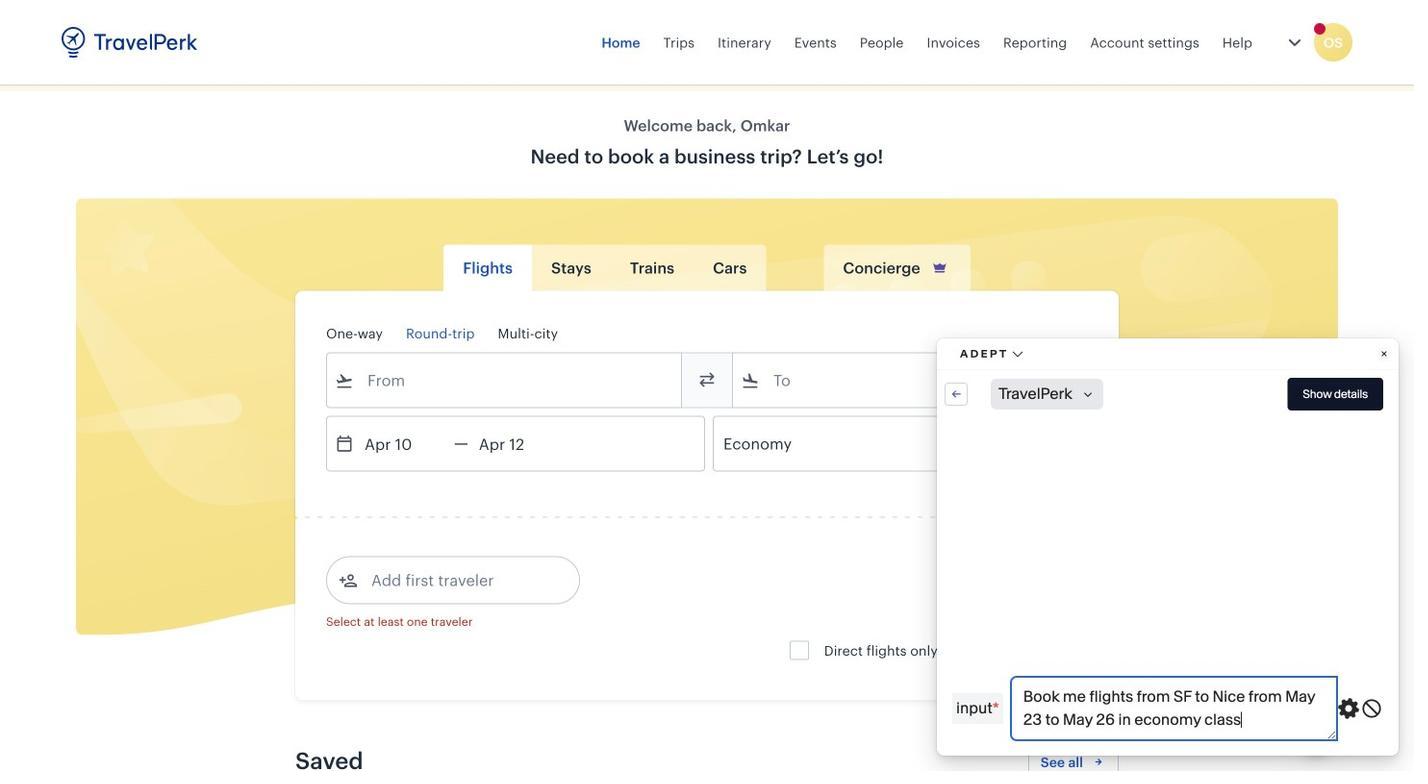 Task type: locate. For each thing, give the bounding box(es) containing it.
From search field
[[354, 365, 656, 396]]

Depart text field
[[354, 417, 454, 471]]

Return text field
[[469, 417, 569, 471]]

Add first traveler search field
[[358, 565, 558, 596]]



Task type: describe. For each thing, give the bounding box(es) containing it.
To search field
[[760, 365, 1063, 396]]



